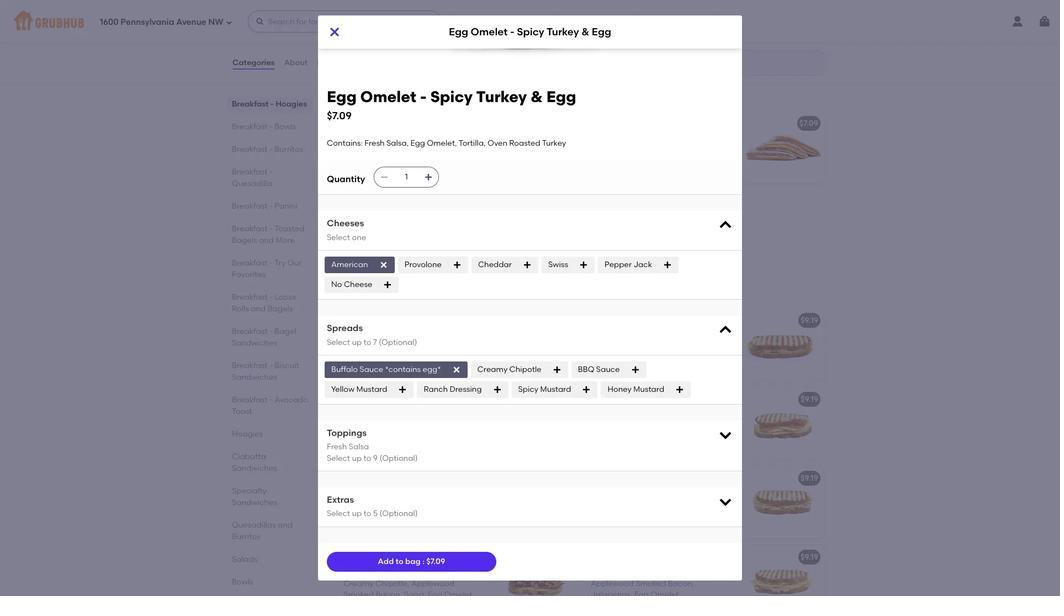Task type: describe. For each thing, give the bounding box(es) containing it.
chipotle,
[[376, 580, 410, 589]]

buffalo
[[332, 365, 358, 374]]

0 horizontal spatial honey
[[608, 385, 632, 394]]

tortilla, inside button
[[344, 224, 371, 234]]

burritos for quesadillas and burritos
[[232, 533, 261, 542]]

to inside spreads select up to 7 (optional)
[[364, 338, 372, 347]]

ham
[[395, 395, 414, 404]]

egg inside the contains: panini bread, applewood smoked bacon, egg omelet
[[404, 343, 419, 352]]

biscuit
[[275, 361, 299, 371]]

sandwiches inside 'breakfast - biscuit sandwiches'
[[232, 373, 277, 382]]

sauce for bbq
[[597, 365, 620, 374]]

panini inside contains: pepper jack, panini bread, creamy chipotle, applewood smoked bacon, salsa, egg omelet
[[433, 568, 456, 578]]

about
[[284, 58, 308, 67]]

breakfast - try our favorites
[[232, 259, 302, 280]]

cheeses
[[327, 218, 364, 229]]

select inside toppings fresh salsa select up to 9 (optional)
[[327, 454, 350, 463]]

omelet inside the contains: panini bread, applewood smoked bacon, egg omelet
[[420, 343, 448, 352]]

applewood inside contains: pepper jack, panini bread, applewood smoked bacon, jalapenos, egg omelet
[[591, 580, 634, 589]]

egg inside contains: garlic aioli, plain cream cheese, spinach, tomato, egg omelet, tortilla, oven roasted turkey
[[443, 145, 458, 155]]

egg omelet - ham & egg image
[[743, 111, 825, 183]]

salads
[[232, 555, 257, 565]]

american
[[332, 260, 368, 270]]

egg inside contains: pepper jack, panini bread, creamy chipotle, applewood smoked bacon, salsa, egg omelet
[[428, 591, 443, 597]]

egg inside button
[[427, 213, 442, 223]]

yellow
[[332, 385, 355, 394]]

- inside breakfast - try our favorites
[[270, 259, 273, 268]]

egg omelet - applewood smoked bacon image
[[495, 309, 578, 380]]

smoked for contains: panini bread, applewood smoked bacon, egg omelet
[[344, 343, 374, 352]]

reviews
[[317, 58, 348, 67]]

select for extras
[[327, 510, 350, 519]]

cheddar
[[478, 260, 512, 270]]

cream
[[446, 134, 472, 144]]

hoagies inside "tab"
[[276, 99, 307, 109]]

reviews button
[[317, 43, 349, 83]]

plain
[[426, 134, 444, 144]]

tortilla
[[375, 27, 400, 37]]

fresh left 'aioli,'
[[365, 139, 385, 148]]

turkey inside egg omelet - spicy turkey & egg $7.09
[[476, 87, 527, 106]]

contains: inside the contains: panini bread, applewood smoked bacon, egg omelet
[[344, 331, 380, 341]]

breakfast down the reviews button
[[336, 86, 393, 100]]

egg omelet - spicy turkey & egg
[[449, 26, 612, 38]]

spicy for egg omelet - spicy turkey & egg $7.09
[[431, 87, 473, 106]]

turkey inside contains: garlic aioli, plain cream cheese, spinach, tomato, egg omelet, tortilla, oven roasted turkey
[[459, 157, 483, 166]]

smoked for egg omelet - honey smoked turkey
[[669, 395, 699, 404]]

egg omelet - applewood smoked bacon
[[344, 316, 498, 325]]

yellow mustard
[[332, 385, 388, 394]]

egg omelet - honey smoked turkey
[[591, 395, 726, 404]]

breakfast for breakfast - panini tab
[[232, 202, 268, 211]]

cheeses select one
[[327, 218, 366, 242]]

ciabatta sandwiches tab
[[232, 451, 309, 475]]

quesadillas and burritos
[[232, 521, 293, 542]]

about button
[[284, 43, 308, 83]]

$9.19 for egg omelet - ham 'image'
[[554, 395, 571, 404]]

to inside toppings fresh salsa select up to 9 (optional)
[[364, 454, 372, 463]]

contains: down "egg omelet - ham"
[[344, 410, 380, 420]]

svg image inside main navigation navigation
[[256, 17, 264, 26]]

jack, for bacon,
[[658, 568, 678, 578]]

dressing
[[450, 385, 482, 394]]

1 vertical spatial breakfast - panini
[[336, 284, 440, 298]]

bread, inside the contains: panini bread, applewood smoked bacon, egg omelet
[[406, 331, 431, 341]]

egg omelet - spicy bacon image
[[743, 546, 825, 597]]

applewood up the contains: panini bread, applewood smoked bacon, egg omelet
[[395, 316, 439, 325]]

bacon, inside contains: pepper jack, panini bread, applewood smoked bacon, jalapenos, egg omelet
[[668, 580, 695, 589]]

spicy mustard
[[519, 385, 572, 394]]

- inside breakfast - avocado toast
[[270, 396, 273, 405]]

omelet, inside contains: garlic aioli, plain cream cheese, spinach, tomato, egg omelet, tortilla, oven roasted turkey
[[344, 157, 374, 166]]

try
[[275, 259, 286, 268]]

egg omelet - honey smoked turkey image
[[743, 388, 825, 459]]

- inside breakfast - panini tab
[[270, 202, 273, 211]]

sauce for buffalo
[[360, 365, 383, 374]]

1 horizontal spatial breakfast - quesadilla
[[336, 86, 467, 100]]

specialty
[[232, 487, 267, 496]]

sandwiches inside breakfast - bagel sandwiches
[[232, 339, 277, 348]]

cheese
[[344, 280, 373, 289]]

2 vertical spatial &
[[479, 119, 485, 128]]

panini inside tab
[[275, 202, 298, 211]]

salsa, inside contains: pepper jack, panini bread, creamy chipotle, applewood smoked bacon, salsa, egg omelet
[[404, 591, 426, 597]]

breakfast - panini inside tab
[[232, 202, 298, 211]]

to inside extras select up to 5 (optional)
[[364, 510, 372, 519]]

toasted
[[275, 224, 305, 234]]

- inside breakfast - bagel sandwiches
[[270, 327, 273, 336]]

egg inside contains: cheddar, fresh salsa, egg omelet, tortilla burrito
[[464, 16, 479, 25]]

breakfast - toasted bagels and more tab
[[232, 223, 309, 246]]

spreads select up to 7 (optional)
[[327, 323, 417, 347]]

bagels inside breakfast - loose rolls and bagels
[[268, 304, 293, 314]]

- inside egg omelet - spicy turkey & egg $7.09
[[420, 87, 427, 106]]

contains: fresh salsa, egg omelet, tortilla, oven roasted turkey button
[[337, 190, 578, 262]]

1600 pennsylvania avenue nw
[[100, 17, 224, 27]]

toppings fresh salsa select up to 9 (optional)
[[327, 428, 418, 463]]

favorites
[[232, 270, 266, 280]]

bag
[[406, 557, 421, 567]]

oven inside button
[[373, 224, 392, 234]]

categories
[[233, 58, 275, 67]]

contains: pepper jack, panini bread, applewood smoked bacon, jalapenos, egg omelet
[[591, 568, 730, 597]]

egg omelet - garlic smoked turkey & egg image
[[495, 111, 578, 183]]

select for cheeses
[[327, 233, 350, 242]]

spinach,
[[376, 145, 409, 155]]

fresh inside contains: fresh salsa, egg omelet, tortilla, oven roasted turkey
[[381, 213, 401, 223]]

pepper left jack
[[605, 260, 632, 270]]

breakfast - avocado toast tab
[[232, 394, 309, 418]]

specialty sandwiches tab
[[232, 486, 309, 509]]

extras select up to 5 (optional)
[[327, 495, 418, 519]]

extras
[[327, 495, 354, 506]]

breakfast - loose rolls and bagels
[[232, 293, 297, 314]]

breakfast - bagel sandwiches tab
[[232, 326, 309, 349]]

omelet inside contains: pepper jack, panini bread, creamy chipotle, applewood smoked bacon, salsa, egg omelet
[[445, 591, 473, 597]]

our
[[288, 259, 302, 268]]

toast
[[232, 407, 252, 417]]

specialty sandwiches
[[232, 487, 277, 508]]

pepper jack
[[605, 260, 653, 270]]

salsa
[[349, 443, 369, 452]]

$5.99
[[552, 0, 571, 10]]

$9.19 for $9.19 egg omelet - egg image
[[801, 316, 819, 325]]

avenue
[[176, 17, 207, 27]]

spreads
[[327, 323, 363, 334]]

contains: inside button
[[344, 213, 380, 223]]

panini inside contains: pepper jack, panini bread, applewood smoked bacon, jalapenos, egg omelet
[[680, 568, 703, 578]]

jalapenos,
[[591, 591, 633, 597]]

roasted inside contains: fresh salsa, egg omelet, tortilla, oven roasted turkey
[[394, 224, 425, 234]]

quesadillas and burritos tab
[[232, 520, 309, 543]]

buffalo sauce *contains egg*
[[332, 365, 441, 374]]

creamy chipotle
[[478, 365, 542, 374]]

southwest
[[395, 553, 435, 562]]

1 vertical spatial egg omelet - egg
[[591, 316, 658, 325]]

0 horizontal spatial chipotle
[[437, 553, 469, 562]]

swiss
[[549, 260, 569, 270]]

*contains
[[385, 365, 421, 374]]

breakfast for breakfast - bowls "tab"
[[232, 122, 268, 131]]

1 horizontal spatial chipotle
[[510, 365, 542, 374]]

up for extras
[[352, 510, 362, 519]]

1600
[[100, 17, 119, 27]]

panini inside button
[[381, 489, 405, 499]]

toppings
[[327, 428, 367, 439]]

- inside breakfast - bowls "tab"
[[270, 122, 273, 131]]

salads tab
[[232, 554, 309, 566]]

no
[[332, 280, 342, 289]]

egg omelet - spicy turkey & egg $7.09
[[327, 87, 577, 122]]

bbq
[[578, 365, 595, 374]]

egg inside contains: pepper jack, panini bread, applewood smoked bacon, jalapenos, egg omelet
[[635, 591, 649, 597]]

mustard for honey mustard
[[634, 385, 665, 394]]

tomato,
[[410, 145, 441, 155]]

bowls inside "tab"
[[275, 122, 296, 131]]

omelet inside egg omelet - spicy turkey & egg $7.09
[[361, 87, 417, 106]]

burritos for breakfast - burritos
[[275, 145, 303, 154]]

quesadillas
[[232, 521, 276, 530]]

:
[[423, 557, 425, 567]]

0 vertical spatial egg omelet - egg
[[344, 0, 410, 10]]

breakfast - burritos
[[232, 145, 303, 154]]

(optional) inside toppings fresh salsa select up to 9 (optional)
[[380, 454, 418, 463]]

burrito
[[402, 27, 427, 37]]

smoked for egg omelet - garlic smoked turkey & egg
[[420, 119, 451, 128]]

and for bagels
[[251, 304, 266, 314]]

salsa, left tomato,
[[387, 139, 409, 148]]

breakfast for breakfast - biscuit sandwiches tab
[[232, 361, 268, 371]]

breakfast - bowls
[[232, 122, 296, 131]]

contains: inside contains: cheddar, fresh salsa, egg omelet, tortilla burrito
[[344, 16, 380, 25]]

contains: pepper jack, panini bread, creamy chipotle, applewood smoked bacon, salsa, egg omelet
[[344, 568, 482, 597]]

(optional) for extras
[[380, 510, 418, 519]]

applewood inside the contains: panini bread, applewood smoked bacon, egg omelet
[[433, 331, 476, 341]]

breakfast - panini tab
[[232, 201, 309, 212]]

salsa, inside contains: fresh salsa, egg omelet, tortilla, oven roasted turkey
[[403, 213, 426, 223]]

honey mustard
[[608, 385, 665, 394]]

quantity
[[327, 174, 365, 184]]

cheese,
[[344, 145, 374, 155]]

egg*
[[423, 365, 441, 374]]

breakfast - bowls tab
[[232, 121, 309, 133]]

egg omelet - egg image for $9.19
[[743, 309, 825, 380]]

breakfast - biscuit sandwiches
[[232, 361, 299, 382]]



Task type: locate. For each thing, give the bounding box(es) containing it.
tortilla, inside contains: garlic aioli, plain cream cheese, spinach, tomato, egg omelet, tortilla, oven roasted turkey
[[375, 157, 402, 166]]

tortilla, up 'american'
[[344, 224, 371, 234]]

1 horizontal spatial egg omelet - egg image
[[743, 309, 825, 380]]

spicy for egg omelet - spicy turkey & egg
[[517, 26, 545, 38]]

egg omelet - egg up cheddar,
[[344, 0, 410, 10]]

1 vertical spatial breakfast - quesadilla
[[232, 167, 273, 188]]

tortilla, down spinach,
[[375, 157, 402, 166]]

2 sandwiches from the top
[[232, 373, 277, 382]]

up for spreads
[[352, 338, 362, 347]]

2 vertical spatial up
[[352, 510, 362, 519]]

pepper inside contains: pepper jack, panini bread, applewood smoked bacon, jalapenos, egg omelet
[[629, 568, 656, 578]]

quesadilla inside the breakfast - quesadilla
[[232, 179, 272, 188]]

contains: inside contains: pepper jack, panini bread, creamy chipotle, applewood smoked bacon, salsa, egg omelet
[[344, 568, 380, 578]]

2 horizontal spatial &
[[582, 26, 590, 38]]

add
[[378, 557, 394, 567]]

- inside 'breakfast - biscuit sandwiches'
[[270, 361, 273, 371]]

provolone
[[405, 260, 442, 270]]

0 horizontal spatial hoagies
[[232, 430, 263, 439]]

egg omelet - ham
[[344, 395, 414, 404]]

burritos down breakfast - bowls "tab"
[[275, 145, 303, 154]]

oven
[[488, 139, 508, 148], [404, 157, 424, 166], [373, 224, 392, 234]]

1 vertical spatial contains: fresh salsa, egg omelet, tortilla, oven roasted turkey
[[344, 213, 474, 234]]

2 horizontal spatial oven
[[488, 139, 508, 148]]

breakfast up rolls
[[232, 293, 268, 302]]

contains: up buffalo
[[344, 331, 380, 341]]

3 mustard from the left
[[634, 385, 665, 394]]

egg omelet - egg image
[[495, 0, 578, 65], [743, 309, 825, 380]]

breakfast for breakfast - quesadilla tab
[[232, 167, 268, 177]]

egg omelet - oven roasted turkey image
[[495, 467, 578, 538]]

$7.09 button
[[585, 111, 825, 183]]

1 select from the top
[[327, 233, 350, 242]]

2 horizontal spatial tortilla,
[[459, 139, 486, 148]]

0 vertical spatial creamy
[[478, 365, 508, 374]]

- inside breakfast - loose rolls and bagels
[[270, 293, 273, 302]]

1 vertical spatial meat,
[[433, 489, 454, 499]]

0 vertical spatial and
[[259, 236, 274, 245]]

1 vertical spatial spicy
[[431, 87, 473, 106]]

svg image
[[1039, 15, 1052, 28], [226, 19, 232, 26], [718, 218, 734, 233], [379, 261, 388, 270], [718, 323, 734, 338], [553, 366, 562, 375], [399, 386, 407, 394], [583, 386, 591, 394], [718, 494, 734, 510]]

egg omelet - southwest chipotle bacon image
[[495, 546, 578, 597]]

chipotle right :
[[437, 553, 469, 562]]

0 vertical spatial (optional)
[[379, 338, 417, 347]]

- inside breakfast - hoagies "tab"
[[271, 99, 274, 109]]

more
[[276, 236, 295, 245]]

0 horizontal spatial roasted
[[394, 224, 425, 234]]

garlic up 'aioli,'
[[395, 119, 418, 128]]

bagels up "favorites"
[[232, 236, 257, 245]]

breakfast down 'american'
[[336, 284, 393, 298]]

breakfast for "breakfast - try our favorites" tab
[[232, 259, 268, 268]]

bacon,
[[376, 343, 402, 352], [668, 580, 695, 589], [376, 591, 402, 597]]

up left '7'
[[352, 338, 362, 347]]

breakfast for breakfast - hoagies "tab"
[[232, 99, 269, 109]]

$9.19 inside button
[[801, 474, 819, 483]]

meat, inside button
[[433, 489, 454, 499]]

1 vertical spatial bacon
[[471, 553, 496, 562]]

up inside spreads select up to 7 (optional)
[[352, 338, 362, 347]]

3 select from the top
[[327, 454, 350, 463]]

contains: panini bread, applewood smoked bacon, egg omelet
[[344, 331, 476, 352]]

up left 5
[[352, 510, 362, 519]]

avocado
[[275, 396, 308, 405]]

egg omelet - ham image
[[495, 388, 578, 459]]

magnifying glass icon image
[[643, 56, 656, 70]]

bread, inside contains: pepper jack, panini bread, applewood smoked bacon, jalapenos, egg omelet
[[705, 568, 730, 578]]

contains: up 5
[[344, 489, 380, 499]]

Input item quantity number field
[[395, 168, 419, 187]]

2 meat, from the top
[[433, 489, 454, 499]]

0 vertical spatial quesadilla
[[404, 86, 467, 100]]

sandwiches up 'breakfast - biscuit sandwiches'
[[232, 339, 277, 348]]

jack, for applewood
[[410, 568, 431, 578]]

and for more
[[259, 236, 274, 245]]

and right rolls
[[251, 304, 266, 314]]

sandwiches inside tab
[[232, 464, 277, 474]]

hoagies inside tab
[[232, 430, 263, 439]]

breakfast up breakfast - burritos
[[232, 122, 268, 131]]

1 horizontal spatial roasted
[[426, 157, 457, 166]]

0 vertical spatial honey
[[608, 385, 632, 394]]

5
[[373, 510, 378, 519]]

oven right cream
[[488, 139, 508, 148]]

bagel
[[275, 327, 296, 336]]

contains:
[[344, 16, 380, 25], [344, 134, 380, 144], [327, 139, 363, 148], [344, 213, 380, 223], [344, 331, 380, 341], [591, 331, 627, 341], [344, 410, 380, 420], [344, 489, 380, 499], [344, 568, 380, 578], [591, 568, 627, 578]]

breakfast inside 'breakfast - biscuit sandwiches'
[[232, 361, 268, 371]]

contains: up quantity
[[327, 139, 363, 148]]

egg omelet - sausage patty image
[[743, 467, 825, 538]]

breakfast - quesadilla tab
[[232, 166, 309, 190]]

select for spreads
[[327, 338, 350, 347]]

egg omelet - egg up contains: panini bread, egg omelet
[[591, 316, 658, 325]]

2 horizontal spatial roasted
[[510, 139, 541, 148]]

breakfast for breakfast - loose rolls and bagels tab
[[232, 293, 268, 302]]

1 vertical spatial creamy
[[344, 580, 374, 589]]

breakfast - loose rolls and bagels tab
[[232, 292, 309, 315]]

oven down tomato,
[[404, 157, 424, 166]]

breakfast inside breakfast - toasted bagels and more
[[232, 224, 268, 234]]

to left '7'
[[364, 338, 372, 347]]

bacon for contains: panini bread, applewood smoked bacon, egg omelet
[[473, 316, 498, 325]]

0 vertical spatial hoagies
[[276, 99, 307, 109]]

1 vertical spatial oven
[[404, 157, 424, 166]]

panini
[[275, 202, 298, 211], [404, 284, 440, 298], [381, 331, 405, 341], [629, 331, 652, 341], [381, 410, 405, 420], [381, 489, 405, 499], [433, 568, 456, 578], [680, 568, 703, 578]]

0 vertical spatial meat,
[[433, 410, 454, 420]]

egg omelet - garlic smoked turkey & egg
[[344, 119, 502, 128]]

fresh down toppings
[[327, 443, 347, 452]]

smoked inside contains: pepper jack, panini bread, creamy chipotle, applewood smoked bacon, salsa, egg omelet
[[344, 591, 374, 597]]

to left bag
[[396, 557, 404, 567]]

breakfast - quesadilla down breakfast - burritos
[[232, 167, 273, 188]]

and right quesadillas
[[278, 521, 293, 530]]

breakfast up toast
[[232, 396, 268, 405]]

0 vertical spatial roasted
[[510, 139, 541, 148]]

up
[[352, 338, 362, 347], [352, 454, 362, 463], [352, 510, 362, 519]]

1 horizontal spatial egg omelet - egg
[[591, 316, 658, 325]]

0 horizontal spatial sauce
[[360, 365, 383, 374]]

breakfast - avocado toast
[[232, 396, 308, 417]]

0 horizontal spatial breakfast - quesadilla
[[232, 167, 273, 188]]

hoagies tab
[[232, 429, 309, 440]]

contains: up bbq sauce
[[591, 331, 627, 341]]

select down salsa
[[327, 454, 350, 463]]

0 horizontal spatial bowls
[[232, 578, 253, 587]]

2 sauce from the left
[[597, 365, 620, 374]]

honey down bbq sauce
[[608, 385, 632, 394]]

fresh inside toppings fresh salsa select up to 9 (optional)
[[327, 443, 347, 452]]

- inside breakfast - toasted bagels and more
[[270, 224, 273, 234]]

1 horizontal spatial mustard
[[541, 385, 572, 394]]

& inside egg omelet - spicy turkey & egg $7.09
[[531, 87, 543, 106]]

creamy inside contains: pepper jack, panini bread, creamy chipotle, applewood smoked bacon, salsa, egg omelet
[[344, 580, 374, 589]]

meat,
[[433, 410, 454, 420], [433, 489, 454, 499]]

$9.19 for egg omelet - spicy bacon image
[[801, 553, 819, 562]]

fresh inside contains: cheddar, fresh salsa, egg omelet, tortilla burrito
[[418, 16, 438, 25]]

$9.19 for egg omelet - honey smoked turkey image
[[801, 395, 819, 404]]

0 vertical spatial bacon,
[[376, 343, 402, 352]]

ciabatta
[[232, 453, 266, 462]]

1 sauce from the left
[[360, 365, 383, 374]]

breakfast - hoagies
[[232, 99, 307, 109]]

sauce up yellow mustard
[[360, 365, 383, 374]]

0 horizontal spatial egg omelet - egg
[[344, 0, 410, 10]]

2 vertical spatial and
[[278, 521, 293, 530]]

egg omelet - egg image for $5.99
[[495, 0, 578, 65]]

salsa, down chipotle,
[[404, 591, 426, 597]]

breakfast - burritos tab
[[232, 144, 309, 155]]

select
[[327, 233, 350, 242], [327, 338, 350, 347], [327, 454, 350, 463], [327, 510, 350, 519]]

$7.09 inside "$7.09" button
[[800, 119, 819, 128]]

0 vertical spatial spicy
[[517, 26, 545, 38]]

bacon for contains: pepper jack, panini bread, creamy chipotle, applewood smoked bacon, salsa, egg omelet
[[471, 553, 496, 562]]

egg inside button
[[456, 489, 471, 499]]

select down spreads
[[327, 338, 350, 347]]

omelet inside contains: pepper jack, panini bread, applewood smoked bacon, jalapenos, egg omelet
[[651, 591, 679, 597]]

select down extras
[[327, 510, 350, 519]]

1 vertical spatial and
[[251, 304, 266, 314]]

1 vertical spatial bagels
[[268, 304, 293, 314]]

- inside breakfast - burritos tab
[[270, 145, 273, 154]]

0 horizontal spatial $7.09
[[327, 109, 352, 122]]

2 vertical spatial bacon,
[[376, 591, 402, 597]]

breakfast inside breakfast - avocado toast
[[232, 396, 268, 405]]

1 horizontal spatial sauce
[[597, 365, 620, 374]]

$9.19 button
[[585, 467, 825, 538]]

honey down honey mustard
[[643, 395, 667, 404]]

contains: inside contains: pepper jack, panini bread, applewood smoked bacon, jalapenos, egg omelet
[[591, 568, 627, 578]]

creamy left chipotle,
[[344, 580, 374, 589]]

pepper inside contains: pepper jack, panini bread, creamy chipotle, applewood smoked bacon, salsa, egg omelet
[[381, 568, 409, 578]]

0 horizontal spatial quesadilla
[[232, 179, 272, 188]]

garlic
[[395, 119, 418, 128], [381, 134, 404, 144]]

3 sandwiches from the top
[[232, 464, 277, 474]]

egg omelet - southwest chipotle bacon
[[344, 553, 496, 562]]

(optional) inside spreads select up to 7 (optional)
[[379, 338, 417, 347]]

contains: up jalapenos,
[[591, 568, 627, 578]]

hoagies up ciabatta
[[232, 430, 263, 439]]

bacon, inside the contains: panini bread, applewood smoked bacon, egg omelet
[[376, 343, 402, 352]]

sandwiches up breakfast - avocado toast
[[232, 373, 277, 382]]

omelet, inside contains: fresh salsa, egg omelet, tortilla, oven roasted turkey
[[444, 213, 474, 223]]

0 vertical spatial egg omelet - egg image
[[495, 0, 578, 65]]

1 horizontal spatial hoagies
[[276, 99, 307, 109]]

contains: fresh salsa, egg omelet, tortilla, oven roasted turkey inside button
[[344, 213, 474, 234]]

breakfast for breakfast - toasted bagels and more tab
[[232, 224, 268, 234]]

jack,
[[410, 568, 431, 578], [658, 568, 678, 578]]

hoagies
[[276, 99, 307, 109], [232, 430, 263, 439]]

0 horizontal spatial jack,
[[410, 568, 431, 578]]

sauce right 'bbq'
[[597, 365, 620, 374]]

ciabatta sandwiches
[[232, 453, 277, 474]]

1 vertical spatial hoagies
[[232, 430, 263, 439]]

smoked for egg omelet - applewood smoked bacon
[[441, 316, 472, 325]]

0 vertical spatial garlic
[[395, 119, 418, 128]]

(optional) for spreads
[[379, 338, 417, 347]]

1 vertical spatial contains: panini bread, meat, egg omelet
[[344, 489, 471, 510]]

and inside breakfast - toasted bagels and more
[[259, 236, 274, 245]]

and
[[259, 236, 274, 245], [251, 304, 266, 314], [278, 521, 293, 530]]

bagels
[[232, 236, 257, 245], [268, 304, 293, 314]]

1 vertical spatial tortilla,
[[375, 157, 402, 166]]

applewood down egg omelet - applewood smoked bacon
[[433, 331, 476, 341]]

meat, for egg omelet - oven roasted turkey image
[[433, 489, 454, 499]]

garlic up spinach,
[[381, 134, 404, 144]]

contains: fresh salsa, egg omelet, tortilla, oven roasted turkey down egg omelet - garlic smoked turkey & egg
[[327, 139, 567, 148]]

applewood up jalapenos,
[[591, 580, 634, 589]]

1 vertical spatial (optional)
[[380, 454, 418, 463]]

turkey inside contains: fresh salsa, egg omelet, tortilla, oven roasted turkey
[[427, 224, 451, 234]]

2 vertical spatial oven
[[373, 224, 392, 234]]

up down salsa
[[352, 454, 362, 463]]

breakfast up breakfast - toasted bagels and more
[[232, 202, 268, 211]]

one
[[352, 233, 366, 242]]

bowls down breakfast - hoagies "tab"
[[275, 122, 296, 131]]

contains: panini bread, meat, egg omelet button
[[337, 467, 578, 538]]

burritos inside quesadillas and burritos
[[232, 533, 261, 542]]

roasted inside contains: garlic aioli, plain cream cheese, spinach, tomato, egg omelet, tortilla, oven roasted turkey
[[426, 157, 457, 166]]

contains: panini bread, meat, egg omelet down 9 on the left bottom of page
[[344, 489, 471, 510]]

contains: fresh salsa, egg omelet, tortilla, oven roasted turkey
[[327, 139, 567, 148], [344, 213, 474, 234]]

breakfast down breakfast - bowls
[[232, 145, 268, 154]]

0 horizontal spatial tortilla,
[[344, 224, 371, 234]]

bowls down salads
[[232, 578, 253, 587]]

1 vertical spatial bowls
[[232, 578, 253, 587]]

select inside extras select up to 5 (optional)
[[327, 510, 350, 519]]

1 up from the top
[[352, 338, 362, 347]]

(optional) right 9 on the left bottom of page
[[380, 454, 418, 463]]

quesadilla
[[404, 86, 467, 100], [232, 179, 272, 188]]

contains: panini bread, egg omelet
[[591, 331, 725, 341]]

ranch
[[424, 385, 448, 394]]

omelet, inside contains: cheddar, fresh salsa, egg omelet, tortilla burrito
[[344, 27, 374, 37]]

contains: up one
[[344, 213, 380, 223]]

sandwiches down ciabatta
[[232, 464, 277, 474]]

1 vertical spatial up
[[352, 454, 362, 463]]

salsa, inside contains: cheddar, fresh salsa, egg omelet, tortilla burrito
[[440, 16, 463, 25]]

2 select from the top
[[327, 338, 350, 347]]

breakfast - try our favorites tab
[[232, 257, 309, 281]]

breakfast inside breakfast - bagel sandwiches
[[232, 327, 268, 336]]

sandwiches down specialty
[[232, 498, 277, 508]]

-
[[390, 0, 393, 10], [510, 26, 515, 38], [396, 86, 401, 100], [420, 87, 427, 106], [271, 99, 274, 109], [390, 119, 393, 128], [270, 122, 273, 131], [270, 145, 273, 154], [270, 167, 273, 177], [270, 202, 273, 211], [270, 224, 273, 234], [270, 259, 273, 268], [396, 284, 401, 298], [270, 293, 273, 302], [390, 316, 393, 325], [638, 316, 641, 325], [270, 327, 273, 336], [270, 361, 273, 371], [390, 395, 393, 404], [638, 395, 641, 404], [270, 396, 273, 405], [390, 553, 393, 562]]

creamy up dressing
[[478, 365, 508, 374]]

contains: inside contains: garlic aioli, plain cream cheese, spinach, tomato, egg omelet, tortilla, oven roasted turkey
[[344, 134, 380, 144]]

1 horizontal spatial bowls
[[275, 122, 296, 131]]

egg omelet - spicy turkey & egg image
[[495, 190, 578, 262]]

3 up from the top
[[352, 510, 362, 519]]

0 vertical spatial chipotle
[[510, 365, 542, 374]]

jack, inside contains: pepper jack, panini bread, applewood smoked bacon, jalapenos, egg omelet
[[658, 568, 678, 578]]

0 horizontal spatial egg omelet - egg image
[[495, 0, 578, 65]]

salsa, down "input item quantity" number field on the left of the page
[[403, 213, 426, 223]]

pepper for contains: pepper jack, panini bread, creamy chipotle, applewood smoked bacon, salsa, egg omelet
[[381, 568, 409, 578]]

0 vertical spatial bacon
[[473, 316, 498, 325]]

oven inside contains: garlic aioli, plain cream cheese, spinach, tomato, egg omelet, tortilla, oven roasted turkey
[[404, 157, 424, 166]]

1 horizontal spatial bagels
[[268, 304, 293, 314]]

mustard for spicy mustard
[[541, 385, 572, 394]]

contains: up cheese,
[[344, 134, 380, 144]]

pepper for contains: pepper jack, panini bread, applewood smoked bacon, jalapenos, egg omelet
[[629, 568, 656, 578]]

1 jack, from the left
[[410, 568, 431, 578]]

garlic inside contains: garlic aioli, plain cream cheese, spinach, tomato, egg omelet, tortilla, oven roasted turkey
[[381, 134, 404, 144]]

smoked inside contains: pepper jack, panini bread, applewood smoked bacon, jalapenos, egg omelet
[[636, 580, 667, 589]]

sandwiches
[[232, 339, 277, 348], [232, 373, 277, 382], [232, 464, 277, 474], [232, 498, 277, 508]]

mustard up "egg omelet - ham"
[[357, 385, 388, 394]]

nw
[[208, 17, 224, 27]]

contains: garlic aioli, plain cream cheese, spinach, tomato, egg omelet, tortilla, oven roasted turkey
[[344, 134, 483, 166]]

2 vertical spatial roasted
[[394, 224, 425, 234]]

oven right one
[[373, 224, 392, 234]]

creamy
[[478, 365, 508, 374], [344, 580, 374, 589]]

breakfast - quesadilla up egg omelet - garlic smoked turkey & egg
[[336, 86, 467, 100]]

2 jack, from the left
[[658, 568, 678, 578]]

to
[[364, 338, 372, 347], [364, 454, 372, 463], [364, 510, 372, 519], [396, 557, 404, 567]]

up inside extras select up to 5 (optional)
[[352, 510, 362, 519]]

bbq sauce
[[578, 365, 620, 374]]

0 vertical spatial breakfast - panini
[[232, 202, 298, 211]]

1 horizontal spatial breakfast - panini
[[336, 284, 440, 298]]

$7.09 inside egg omelet - spicy turkey & egg $7.09
[[327, 109, 352, 122]]

bread, inside button
[[406, 489, 431, 499]]

contains: fresh salsa, egg omelet, tortilla, oven roasted turkey up provolone
[[344, 213, 474, 234]]

burritos down quesadillas
[[232, 533, 261, 542]]

1 vertical spatial quesadilla
[[232, 179, 272, 188]]

1 vertical spatial bacon,
[[668, 580, 695, 589]]

2 mustard from the left
[[541, 385, 572, 394]]

jack, inside contains: pepper jack, panini bread, creamy chipotle, applewood smoked bacon, salsa, egg omelet
[[410, 568, 431, 578]]

4 select from the top
[[327, 510, 350, 519]]

breakfast down breakfast - bagel sandwiches
[[232, 361, 268, 371]]

categories button
[[232, 43, 276, 83]]

1 sandwiches from the top
[[232, 339, 277, 348]]

breakfast
[[336, 86, 393, 100], [232, 99, 269, 109], [232, 122, 268, 131], [232, 145, 268, 154], [232, 167, 268, 177], [232, 202, 268, 211], [232, 224, 268, 234], [232, 259, 268, 268], [336, 284, 393, 298], [232, 293, 268, 302], [232, 327, 268, 336], [232, 361, 268, 371], [232, 396, 268, 405]]

main navigation navigation
[[0, 0, 1061, 43]]

& for egg omelet - spicy turkey & egg
[[582, 26, 590, 38]]

quesadilla up breakfast - panini tab
[[232, 179, 272, 188]]

breakfast - toasted bagels and more
[[232, 224, 305, 245]]

loose
[[275, 293, 297, 302]]

0 vertical spatial &
[[582, 26, 590, 38]]

0 vertical spatial contains: fresh salsa, egg omelet, tortilla, oven roasted turkey
[[327, 139, 567, 148]]

mustard for yellow mustard
[[357, 385, 388, 394]]

cheddar,
[[381, 16, 417, 25]]

0 horizontal spatial burritos
[[232, 533, 261, 542]]

contains: up 'tortilla'
[[344, 16, 380, 25]]

spicy inside egg omelet - spicy turkey & egg $7.09
[[431, 87, 473, 106]]

0 vertical spatial breakfast - quesadilla
[[336, 86, 467, 100]]

(optional)
[[379, 338, 417, 347], [380, 454, 418, 463], [380, 510, 418, 519]]

0 vertical spatial burritos
[[275, 145, 303, 154]]

1 mustard from the left
[[357, 385, 388, 394]]

bowls inside tab
[[232, 578, 253, 587]]

contains: down add on the bottom
[[344, 568, 380, 578]]

2 up from the top
[[352, 454, 362, 463]]

7
[[373, 338, 377, 347]]

1 horizontal spatial oven
[[404, 157, 424, 166]]

4 sandwiches from the top
[[232, 498, 277, 508]]

quesadilla up egg omelet - garlic smoked turkey & egg
[[404, 86, 467, 100]]

to left 5
[[364, 510, 372, 519]]

applewood down :
[[412, 580, 455, 589]]

0 vertical spatial bagels
[[232, 236, 257, 245]]

0 vertical spatial bowls
[[275, 122, 296, 131]]

(optional) right 5
[[380, 510, 418, 519]]

breakfast inside breakfast - loose rolls and bagels
[[232, 293, 268, 302]]

and left more
[[259, 236, 274, 245]]

pepper up jalapenos,
[[629, 568, 656, 578]]

breakfast - panini down provolone
[[336, 284, 440, 298]]

1 vertical spatial &
[[531, 87, 543, 106]]

omelet inside button
[[344, 501, 372, 510]]

breakfast for breakfast - burritos tab
[[232, 145, 268, 154]]

breakfast - bagel sandwiches
[[232, 327, 296, 348]]

breakfast - biscuit sandwiches tab
[[232, 360, 309, 383]]

contains: panini bread, meat, egg omelet for egg omelet - ham 'image'
[[344, 410, 471, 431]]

egg omelet - egg
[[344, 0, 410, 10], [591, 316, 658, 325]]

9
[[373, 454, 378, 463]]

$9.19 for egg omelet - sausage patty image at the bottom right
[[801, 474, 819, 483]]

0 vertical spatial oven
[[488, 139, 508, 148]]

mustard down egg omelet - applewood smoked bacon image
[[541, 385, 572, 394]]

breakfast - quesadilla inside breakfast - quesadilla tab
[[232, 167, 273, 188]]

no cheese
[[332, 280, 373, 289]]

contains: cheddar, fresh salsa, egg omelet, tortilla burrito
[[344, 16, 479, 37]]

& for egg omelet - spicy turkey & egg $7.09
[[531, 87, 543, 106]]

0 horizontal spatial bagels
[[232, 236, 257, 245]]

1 horizontal spatial quesadilla
[[404, 86, 467, 100]]

1 vertical spatial garlic
[[381, 134, 404, 144]]

0 horizontal spatial breakfast - panini
[[232, 202, 298, 211]]

(optional) right '7'
[[379, 338, 417, 347]]

1 horizontal spatial $7.09
[[427, 557, 445, 567]]

select down cheeses on the top of the page
[[327, 233, 350, 242]]

2 contains: panini bread, meat, egg omelet from the top
[[344, 489, 471, 510]]

salsa, right cheddar,
[[440, 16, 463, 25]]

applewood
[[395, 316, 439, 325], [433, 331, 476, 341], [412, 580, 455, 589], [591, 580, 634, 589]]

add to bag : $7.09
[[378, 557, 445, 567]]

breakfast inside breakfast - try our favorites
[[232, 259, 268, 268]]

panini inside the contains: panini bread, applewood smoked bacon, egg omelet
[[381, 331, 405, 341]]

omelet
[[360, 0, 388, 10], [471, 26, 508, 38], [361, 87, 417, 106], [360, 119, 388, 128], [360, 316, 388, 325], [608, 316, 636, 325], [697, 331, 725, 341], [420, 343, 448, 352], [360, 395, 388, 404], [608, 395, 636, 404], [344, 422, 372, 431], [344, 501, 372, 510], [360, 553, 388, 562], [445, 591, 473, 597], [651, 591, 679, 597]]

hoagies up breakfast - bowls "tab"
[[276, 99, 307, 109]]

spicy
[[517, 26, 545, 38], [431, 87, 473, 106], [519, 385, 539, 394]]

1 horizontal spatial burritos
[[275, 145, 303, 154]]

breakfast down breakfast - burritos
[[232, 167, 268, 177]]

fresh
[[418, 16, 438, 25], [365, 139, 385, 148], [381, 213, 401, 223], [327, 443, 347, 452]]

breakfast down breakfast - panini tab
[[232, 224, 268, 234]]

1 vertical spatial roasted
[[426, 157, 457, 166]]

fresh up burrito
[[418, 16, 438, 25]]

bagels down loose
[[268, 304, 293, 314]]

bacon, inside contains: pepper jack, panini bread, creamy chipotle, applewood smoked bacon, salsa, egg omelet
[[376, 591, 402, 597]]

breakfast - panini up breakfast - toasted bagels and more
[[232, 202, 298, 211]]

1 meat, from the top
[[433, 410, 454, 420]]

pepper up chipotle,
[[381, 568, 409, 578]]

mustard up egg omelet - honey smoked turkey
[[634, 385, 665, 394]]

bowls tab
[[232, 577, 309, 588]]

1 horizontal spatial creamy
[[478, 365, 508, 374]]

breakfast for breakfast - avocado toast tab
[[232, 396, 268, 405]]

contains: panini bread, meat, egg omelet for egg omelet - oven roasted turkey image
[[344, 489, 471, 510]]

bread, inside contains: pepper jack, panini bread, creamy chipotle, applewood smoked bacon, salsa, egg omelet
[[458, 568, 482, 578]]

meat, for egg omelet - ham 'image'
[[433, 410, 454, 420]]

1 contains: panini bread, meat, egg omelet from the top
[[344, 410, 471, 431]]

2 vertical spatial spicy
[[519, 385, 539, 394]]

2 vertical spatial (optional)
[[380, 510, 418, 519]]

breakfast inside the breakfast - quesadilla
[[232, 167, 268, 177]]

sauce
[[360, 365, 383, 374], [597, 365, 620, 374]]

tortilla, right plain
[[459, 139, 486, 148]]

0 vertical spatial up
[[352, 338, 362, 347]]

breakfast - panini
[[232, 202, 298, 211], [336, 284, 440, 298]]

1 horizontal spatial tortilla,
[[375, 157, 402, 166]]

breakfast - hoagies tab
[[232, 98, 309, 110]]

breakfast down rolls
[[232, 327, 268, 336]]

fresh down "input item quantity" number field on the left of the page
[[381, 213, 401, 223]]

contains: inside button
[[344, 489, 380, 499]]

1 vertical spatial egg omelet - egg image
[[743, 309, 825, 380]]

- inside the breakfast - quesadilla
[[270, 167, 273, 177]]

honey
[[608, 385, 632, 394], [643, 395, 667, 404]]

0 vertical spatial tortilla,
[[459, 139, 486, 148]]

0 horizontal spatial oven
[[373, 224, 392, 234]]

breakfast up breakfast - bowls
[[232, 99, 269, 109]]

chipotle up spicy mustard
[[510, 365, 542, 374]]

up inside toppings fresh salsa select up to 9 (optional)
[[352, 454, 362, 463]]

breakfast for breakfast - bagel sandwiches 'tab'
[[232, 327, 268, 336]]

applewood inside contains: pepper jack, panini bread, creamy chipotle, applewood smoked bacon, salsa, egg omelet
[[412, 580, 455, 589]]

and inside quesadillas and burritos
[[278, 521, 293, 530]]

bagels inside breakfast - toasted bagels and more
[[232, 236, 257, 245]]

$7.09
[[327, 109, 352, 122], [800, 119, 819, 128], [427, 557, 445, 567]]

jack
[[634, 260, 653, 270]]

0 vertical spatial contains: panini bread, meat, egg omelet
[[344, 410, 471, 431]]

1 vertical spatial burritos
[[232, 533, 261, 542]]

1 horizontal spatial jack,
[[658, 568, 678, 578]]

to left 9 on the left bottom of page
[[364, 454, 372, 463]]

contains: panini bread, meat, egg omelet down ham
[[344, 410, 471, 431]]

breakfast up "favorites"
[[232, 259, 268, 268]]

1 horizontal spatial honey
[[643, 395, 667, 404]]

svg image
[[256, 17, 264, 26], [328, 25, 341, 39], [380, 173, 389, 182], [424, 173, 433, 182], [453, 261, 462, 270], [523, 261, 532, 270], [580, 261, 588, 270], [664, 261, 672, 270], [384, 281, 393, 290], [452, 366, 461, 375], [631, 366, 640, 375], [493, 386, 502, 394], [676, 386, 685, 394], [718, 428, 734, 443]]

2 vertical spatial tortilla,
[[344, 224, 371, 234]]

2 horizontal spatial $7.09
[[800, 119, 819, 128]]

$9.19
[[554, 316, 571, 325], [801, 316, 819, 325], [554, 395, 571, 404], [801, 395, 819, 404], [801, 474, 819, 483], [801, 553, 819, 562]]



Task type: vqa. For each thing, say whether or not it's contained in the screenshot.
right $7.09
yes



